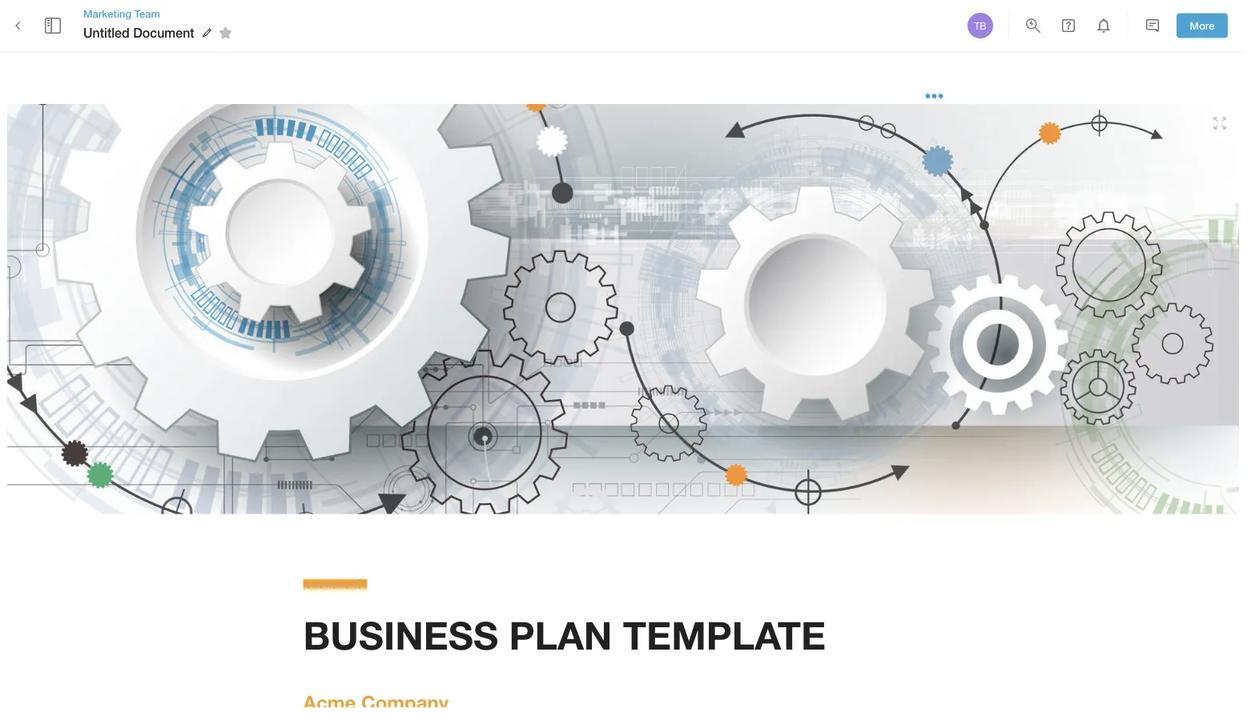 Task type: describe. For each thing, give the bounding box(es) containing it.
document
[[133, 25, 194, 40]]

tb
[[974, 20, 986, 31]]

untitled
[[83, 25, 130, 40]]

business
[[303, 612, 498, 658]]

more button
[[1177, 13, 1228, 38]]

template
[[623, 612, 826, 658]]

marketing team
[[83, 7, 160, 20]]



Task type: locate. For each thing, give the bounding box(es) containing it.
team
[[134, 7, 160, 20]]

plan
[[509, 612, 612, 658]]

tb button
[[965, 10, 996, 41]]

untitled document
[[83, 25, 194, 40]]

marketing
[[83, 7, 132, 20]]

favorite image
[[216, 23, 235, 43]]

more
[[1190, 19, 1215, 32]]

business plan template
[[303, 612, 826, 658]]

marketing team link
[[83, 6, 238, 21]]



Task type: vqa. For each thing, say whether or not it's contained in the screenshot.
first Remove Bookmark icon from the bottom
no



